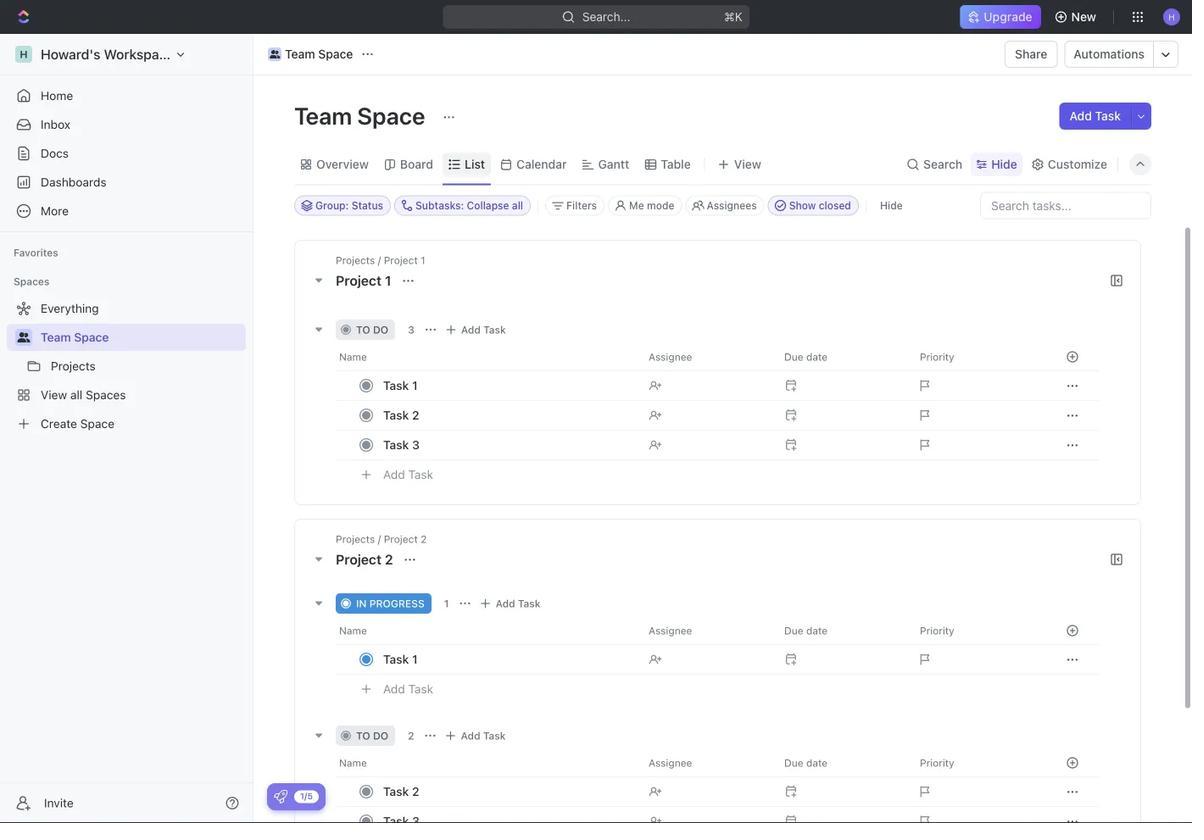 Task type: vqa. For each thing, say whether or not it's contained in the screenshot.
Doc
no



Task type: describe. For each thing, give the bounding box(es) containing it.
list
[[465, 157, 485, 171]]

projects / project 2
[[336, 533, 427, 545]]

space down view all spaces
[[80, 417, 114, 431]]

add up customize
[[1070, 109, 1092, 123]]

‎task for ‎task 1
[[383, 378, 409, 392]]

/ for 2
[[378, 533, 381, 545]]

add down task 3
[[383, 467, 405, 481]]

assignees button
[[686, 195, 765, 216]]

date for 1
[[806, 625, 828, 636]]

hide button
[[971, 153, 1022, 176]]

onboarding checklist button image
[[274, 790, 287, 804]]

1 for project 1
[[385, 272, 391, 288]]

projects link
[[51, 353, 243, 380]]

overview link
[[313, 153, 369, 176]]

add up task 2 link
[[461, 730, 480, 742]]

me mode
[[629, 200, 674, 212]]

howard's
[[41, 46, 100, 62]]

name for in progress
[[339, 625, 367, 636]]

date for 2
[[806, 757, 828, 769]]

hide button
[[873, 195, 910, 216]]

priority button for 2
[[910, 749, 1046, 776]]

onboarding checklist button element
[[274, 790, 287, 804]]

favorites
[[14, 247, 58, 259]]

sidebar navigation
[[0, 34, 257, 823]]

h inside dropdown button
[[1169, 12, 1175, 21]]

view button
[[712, 145, 767, 184]]

subtasks: collapse all
[[416, 200, 523, 212]]

add task up customize
[[1070, 109, 1121, 123]]

project 1
[[336, 272, 395, 288]]

priority for 3
[[920, 351, 955, 362]]

‎task for ‎task 2
[[383, 408, 409, 422]]

1 vertical spatial 3
[[412, 438, 420, 452]]

view button
[[712, 153, 767, 176]]

gantt
[[598, 157, 629, 171]]

show
[[789, 200, 816, 212]]

in
[[356, 597, 367, 609]]

1 down subtasks:
[[421, 254, 425, 266]]

0 vertical spatial 3
[[408, 323, 415, 335]]

home link
[[7, 82, 246, 109]]

due date for 1
[[784, 625, 828, 636]]

project 2
[[336, 551, 397, 567]]

customize button
[[1026, 153, 1113, 176]]

‎task 2 link
[[379, 403, 635, 427]]

task 3 link
[[379, 432, 635, 457]]

dashboards link
[[7, 169, 246, 196]]

date for 3
[[806, 351, 828, 362]]

customize
[[1048, 157, 1107, 171]]

search button
[[901, 153, 968, 176]]

priority for 1
[[920, 625, 955, 636]]

add task up task 2 link
[[461, 730, 506, 742]]

1 name from the top
[[339, 351, 367, 362]]

‎task 1
[[383, 378, 418, 392]]

create space
[[41, 417, 114, 431]]

filters
[[567, 200, 597, 212]]

2 for task 2
[[412, 784, 419, 798]]

progress
[[369, 597, 425, 609]]

me mode button
[[608, 195, 682, 216]]

team inside sidebar navigation
[[41, 330, 71, 344]]

tree inside sidebar navigation
[[7, 295, 246, 438]]

mode
[[647, 200, 674, 212]]

due date button for 1
[[774, 617, 910, 644]]

h button
[[1158, 3, 1185, 31]]

add task up task 1 link
[[496, 597, 541, 609]]

add task up ‎task 1 link
[[461, 323, 506, 335]]

name button for 2
[[336, 749, 639, 776]]

user group image
[[269, 50, 280, 59]]

view all spaces
[[41, 388, 126, 402]]

howard's workspace, , element
[[15, 46, 32, 63]]

task 2 link
[[379, 779, 635, 804]]

assignee for 2
[[649, 757, 692, 769]]

space down everything
[[74, 330, 109, 344]]

show closed
[[789, 200, 851, 212]]

howard's workspace
[[41, 46, 174, 62]]

inbox
[[41, 117, 70, 131]]

due for 3
[[784, 351, 804, 362]]

⌘k
[[724, 10, 743, 24]]

add up ‎task 1 link
[[461, 323, 481, 335]]

1 for ‎task 1
[[412, 378, 418, 392]]

task 1
[[383, 652, 418, 666]]

board
[[400, 157, 433, 171]]

0 vertical spatial team space link
[[264, 44, 357, 64]]

search
[[923, 157, 963, 171]]

to for 2
[[356, 730, 370, 742]]

add task down task 3
[[383, 467, 433, 481]]

space right user group icon
[[318, 47, 353, 61]]

workspace
[[104, 46, 174, 62]]

share button
[[1005, 41, 1058, 68]]

list link
[[461, 153, 485, 176]]

hide inside hide button
[[880, 200, 903, 212]]

assignee for 3
[[649, 351, 692, 362]]

space up board link
[[357, 101, 425, 129]]

/ for 1
[[378, 254, 381, 266]]

to do for 2
[[356, 730, 388, 742]]

team space inside sidebar navigation
[[41, 330, 109, 344]]

create space link
[[7, 410, 243, 438]]

projects inside sidebar navigation
[[51, 359, 96, 373]]

dashboards
[[41, 175, 107, 189]]

name for to do
[[339, 757, 367, 769]]

new button
[[1048, 3, 1107, 31]]

‎task 2
[[383, 408, 419, 422]]

in progress
[[356, 597, 425, 609]]

new
[[1071, 10, 1096, 24]]

do for 3
[[373, 323, 388, 335]]

favorites button
[[7, 243, 65, 263]]

due date for 3
[[784, 351, 828, 362]]

closed
[[819, 200, 851, 212]]

gantt link
[[595, 153, 629, 176]]

all inside sidebar navigation
[[70, 388, 82, 402]]

filters button
[[545, 195, 605, 216]]

add task down 'task 1'
[[383, 682, 433, 696]]

hide inside hide dropdown button
[[991, 157, 1017, 171]]

automations
[[1074, 47, 1145, 61]]

do for 2
[[373, 730, 388, 742]]

due for 2
[[784, 757, 804, 769]]



Task type: locate. For each thing, give the bounding box(es) containing it.
1 horizontal spatial h
[[1169, 12, 1175, 21]]

3 assignee button from the top
[[639, 749, 774, 776]]

0 horizontal spatial view
[[41, 388, 67, 402]]

2 for ‎task 2
[[412, 408, 419, 422]]

projects
[[336, 254, 375, 266], [51, 359, 96, 373], [336, 533, 375, 545]]

do down project 1
[[373, 323, 388, 335]]

2 for project 2
[[385, 551, 393, 567]]

3 name from the top
[[339, 757, 367, 769]]

0 vertical spatial projects
[[336, 254, 375, 266]]

2 vertical spatial due date
[[784, 757, 828, 769]]

1 due date from the top
[[784, 351, 828, 362]]

name button up task 1 link
[[336, 617, 639, 644]]

2 assignee from the top
[[649, 625, 692, 636]]

view up assignees
[[734, 157, 761, 171]]

tree containing everything
[[7, 295, 246, 438]]

priority
[[920, 351, 955, 362], [920, 625, 955, 636], [920, 757, 955, 769]]

add
[[1070, 109, 1092, 123], [461, 323, 481, 335], [383, 467, 405, 481], [496, 597, 515, 609], [383, 682, 405, 696], [461, 730, 480, 742]]

2 name button from the top
[[336, 617, 639, 644]]

automations button
[[1065, 42, 1153, 67]]

upgrade link
[[960, 5, 1041, 29]]

2 priority from the top
[[920, 625, 955, 636]]

add task button down 'task 1'
[[376, 679, 440, 699]]

h inside 'element'
[[20, 48, 28, 60]]

tree
[[7, 295, 246, 438]]

‎task 1 link
[[379, 373, 635, 398]]

2 to from the top
[[356, 730, 370, 742]]

1 vertical spatial name
[[339, 625, 367, 636]]

overview
[[316, 157, 369, 171]]

table link
[[657, 153, 691, 176]]

1 vertical spatial to
[[356, 730, 370, 742]]

1 vertical spatial do
[[373, 730, 388, 742]]

1 vertical spatial date
[[806, 625, 828, 636]]

add task button up task 1 link
[[475, 593, 547, 613]]

2 vertical spatial priority button
[[910, 749, 1046, 776]]

name button
[[336, 343, 639, 370], [336, 617, 639, 644], [336, 749, 639, 776]]

0 horizontal spatial team space link
[[41, 324, 243, 351]]

1 vertical spatial priority button
[[910, 617, 1046, 644]]

0 horizontal spatial all
[[70, 388, 82, 402]]

add down 'task 1'
[[383, 682, 405, 696]]

1 horizontal spatial spaces
[[86, 388, 126, 402]]

1 right progress at the bottom of page
[[444, 597, 449, 609]]

assignee
[[649, 351, 692, 362], [649, 625, 692, 636], [649, 757, 692, 769]]

do up task 2
[[373, 730, 388, 742]]

team up overview link
[[294, 101, 352, 129]]

1 vertical spatial hide
[[880, 200, 903, 212]]

3 priority from the top
[[920, 757, 955, 769]]

0 vertical spatial do
[[373, 323, 388, 335]]

2 due date button from the top
[[774, 617, 910, 644]]

1 priority from the top
[[920, 351, 955, 362]]

board link
[[397, 153, 433, 176]]

name button up ‎task 1 link
[[336, 343, 639, 370]]

1 vertical spatial all
[[70, 388, 82, 402]]

1 do from the top
[[373, 323, 388, 335]]

1 horizontal spatial team space link
[[264, 44, 357, 64]]

0 vertical spatial due date
[[784, 351, 828, 362]]

priority for 2
[[920, 757, 955, 769]]

/ up 'project 2' in the left bottom of the page
[[378, 533, 381, 545]]

group:
[[315, 200, 349, 212]]

1 assignee button from the top
[[639, 343, 774, 370]]

task 2
[[383, 784, 419, 798]]

team space link
[[264, 44, 357, 64], [41, 324, 243, 351]]

1 vertical spatial ‎task
[[383, 408, 409, 422]]

0 vertical spatial h
[[1169, 12, 1175, 21]]

0 vertical spatial ‎task
[[383, 378, 409, 392]]

projects up 'project 2' in the left bottom of the page
[[336, 533, 375, 545]]

1 ‎task from the top
[[383, 378, 409, 392]]

projects up project 1
[[336, 254, 375, 266]]

0 vertical spatial due
[[784, 351, 804, 362]]

add task button down task 3
[[376, 464, 440, 485]]

more
[[41, 204, 69, 218]]

1 vertical spatial team space
[[294, 101, 430, 129]]

3 assignee from the top
[[649, 757, 692, 769]]

upgrade
[[984, 10, 1032, 24]]

2 vertical spatial name button
[[336, 749, 639, 776]]

0 vertical spatial assignee button
[[639, 343, 774, 370]]

0 vertical spatial name button
[[336, 343, 639, 370]]

1 horizontal spatial all
[[512, 200, 523, 212]]

due date for 2
[[784, 757, 828, 769]]

view for view all spaces
[[41, 388, 67, 402]]

all up create space
[[70, 388, 82, 402]]

3 down ‎task 2
[[412, 438, 420, 452]]

2 vertical spatial due
[[784, 757, 804, 769]]

1 vertical spatial priority
[[920, 625, 955, 636]]

priority button for 3
[[910, 343, 1046, 370]]

everything
[[41, 301, 99, 315]]

team right user group icon
[[285, 47, 315, 61]]

2 assignee button from the top
[[639, 617, 774, 644]]

hide right search
[[991, 157, 1017, 171]]

priority button for 1
[[910, 617, 1046, 644]]

view inside button
[[734, 157, 761, 171]]

2 due from the top
[[784, 625, 804, 636]]

2 vertical spatial priority
[[920, 757, 955, 769]]

name button for 1
[[336, 617, 639, 644]]

assignees
[[707, 200, 757, 212]]

3 due date button from the top
[[774, 749, 910, 776]]

calendar
[[516, 157, 567, 171]]

projects up view all spaces
[[51, 359, 96, 373]]

all right collapse
[[512, 200, 523, 212]]

2
[[412, 408, 419, 422], [421, 533, 427, 545], [385, 551, 393, 567], [408, 730, 414, 742], [412, 784, 419, 798]]

task
[[1095, 109, 1121, 123], [483, 323, 506, 335], [383, 438, 409, 452], [408, 467, 433, 481], [518, 597, 541, 609], [383, 652, 409, 666], [408, 682, 433, 696], [483, 730, 506, 742], [383, 784, 409, 798]]

add task button up task 2 link
[[441, 725, 513, 746]]

due date button for 3
[[774, 343, 910, 370]]

1 vertical spatial to do
[[356, 730, 388, 742]]

1/5
[[300, 792, 313, 801]]

project up project 1
[[384, 254, 418, 266]]

to do down project 1
[[356, 323, 388, 335]]

0 vertical spatial view
[[734, 157, 761, 171]]

assignee button
[[639, 343, 774, 370], [639, 617, 774, 644], [639, 749, 774, 776]]

1 for task 1
[[412, 652, 418, 666]]

3 up ‎task 1
[[408, 323, 415, 335]]

1 name button from the top
[[336, 343, 639, 370]]

2 vertical spatial date
[[806, 757, 828, 769]]

more button
[[7, 198, 246, 225]]

hide
[[991, 157, 1017, 171], [880, 200, 903, 212]]

team space up overview
[[294, 101, 430, 129]]

do
[[373, 323, 388, 335], [373, 730, 388, 742]]

collapse
[[467, 200, 509, 212]]

add task button up ‎task 1 link
[[441, 319, 513, 340]]

task 3
[[383, 438, 420, 452]]

task 1 link
[[379, 647, 635, 672]]

0 vertical spatial due date button
[[774, 343, 910, 370]]

2 vertical spatial projects
[[336, 533, 375, 545]]

due
[[784, 351, 804, 362], [784, 625, 804, 636], [784, 757, 804, 769]]

1 vertical spatial due
[[784, 625, 804, 636]]

0 vertical spatial team
[[285, 47, 315, 61]]

to do
[[356, 323, 388, 335], [356, 730, 388, 742]]

table
[[661, 157, 691, 171]]

status
[[352, 200, 383, 212]]

name button up task 2 link
[[336, 749, 639, 776]]

0 horizontal spatial spaces
[[14, 276, 49, 287]]

0 vertical spatial team space
[[285, 47, 353, 61]]

due date button for 2
[[774, 749, 910, 776]]

team
[[285, 47, 315, 61], [294, 101, 352, 129], [41, 330, 71, 344]]

1 date from the top
[[806, 351, 828, 362]]

to
[[356, 323, 370, 335], [356, 730, 370, 742]]

1 vertical spatial /
[[378, 533, 381, 545]]

calendar link
[[513, 153, 567, 176]]

1 vertical spatial team
[[294, 101, 352, 129]]

0 vertical spatial priority button
[[910, 343, 1046, 370]]

due date
[[784, 351, 828, 362], [784, 625, 828, 636], [784, 757, 828, 769]]

0 vertical spatial all
[[512, 200, 523, 212]]

0 horizontal spatial h
[[20, 48, 28, 60]]

2 vertical spatial team
[[41, 330, 71, 344]]

project
[[384, 254, 418, 266], [336, 272, 382, 288], [384, 533, 418, 545], [336, 551, 382, 567]]

spaces up create space link
[[86, 388, 126, 402]]

projects for project 2
[[336, 533, 375, 545]]

0 vertical spatial name
[[339, 351, 367, 362]]

to for 3
[[356, 323, 370, 335]]

everything link
[[7, 295, 243, 322]]

0 vertical spatial priority
[[920, 351, 955, 362]]

1 due from the top
[[784, 351, 804, 362]]

to do up task 2
[[356, 730, 388, 742]]

view inside sidebar navigation
[[41, 388, 67, 402]]

1 vertical spatial assignee
[[649, 625, 692, 636]]

0 vertical spatial to do
[[356, 323, 388, 335]]

docs
[[41, 146, 69, 160]]

hide right closed
[[880, 200, 903, 212]]

1
[[421, 254, 425, 266], [385, 272, 391, 288], [412, 378, 418, 392], [444, 597, 449, 609], [412, 652, 418, 666]]

invite
[[44, 796, 74, 810]]

name
[[339, 351, 367, 362], [339, 625, 367, 636], [339, 757, 367, 769]]

0 vertical spatial spaces
[[14, 276, 49, 287]]

spaces down favorites
[[14, 276, 49, 287]]

1 vertical spatial h
[[20, 48, 28, 60]]

assignee for 1
[[649, 625, 692, 636]]

add task
[[1070, 109, 1121, 123], [461, 323, 506, 335], [383, 467, 433, 481], [496, 597, 541, 609], [383, 682, 433, 696], [461, 730, 506, 742]]

2 do from the top
[[373, 730, 388, 742]]

team space
[[285, 47, 353, 61], [294, 101, 430, 129], [41, 330, 109, 344]]

1 assignee from the top
[[649, 351, 692, 362]]

3 name button from the top
[[336, 749, 639, 776]]

1 horizontal spatial view
[[734, 157, 761, 171]]

1 due date button from the top
[[774, 343, 910, 370]]

0 vertical spatial /
[[378, 254, 381, 266]]

2 to do from the top
[[356, 730, 388, 742]]

2 due date from the top
[[784, 625, 828, 636]]

/ up project 1
[[378, 254, 381, 266]]

subtasks:
[[416, 200, 464, 212]]

3 due from the top
[[784, 757, 804, 769]]

group: status
[[315, 200, 383, 212]]

2 vertical spatial due date button
[[774, 749, 910, 776]]

due for 1
[[784, 625, 804, 636]]

team space right user group icon
[[285, 47, 353, 61]]

2 vertical spatial assignee
[[649, 757, 692, 769]]

2 / from the top
[[378, 533, 381, 545]]

1 up ‎task 2
[[412, 378, 418, 392]]

2 name from the top
[[339, 625, 367, 636]]

0 vertical spatial date
[[806, 351, 828, 362]]

1 priority button from the top
[[910, 343, 1046, 370]]

1 / from the top
[[378, 254, 381, 266]]

space
[[318, 47, 353, 61], [357, 101, 425, 129], [74, 330, 109, 344], [80, 417, 114, 431]]

1 vertical spatial due date button
[[774, 617, 910, 644]]

1 to do from the top
[[356, 323, 388, 335]]

1 vertical spatial view
[[41, 388, 67, 402]]

1 vertical spatial due date
[[784, 625, 828, 636]]

0 vertical spatial assignee
[[649, 351, 692, 362]]

1 down projects / project 1
[[385, 272, 391, 288]]

share
[[1015, 47, 1048, 61]]

team down everything
[[41, 330, 71, 344]]

2 vertical spatial name
[[339, 757, 367, 769]]

me
[[629, 200, 644, 212]]

1 vertical spatial projects
[[51, 359, 96, 373]]

‎task up ‎task 2
[[383, 378, 409, 392]]

show closed button
[[768, 195, 859, 216]]

add task button up customize
[[1060, 103, 1131, 130]]

3 priority button from the top
[[910, 749, 1046, 776]]

2 date from the top
[[806, 625, 828, 636]]

projects / project 1
[[336, 254, 425, 266]]

project down projects / project 2 at bottom
[[336, 551, 382, 567]]

2 vertical spatial team space
[[41, 330, 109, 344]]

2 vertical spatial assignee button
[[639, 749, 774, 776]]

assignee button for 2
[[639, 749, 774, 776]]

0 vertical spatial hide
[[991, 157, 1017, 171]]

search...
[[582, 10, 630, 24]]

assignee button for 3
[[639, 343, 774, 370]]

view all spaces link
[[7, 382, 243, 409]]

user group image
[[17, 332, 30, 343]]

project up 'project 2' in the left bottom of the page
[[384, 533, 418, 545]]

‎task down ‎task 1
[[383, 408, 409, 422]]

1 horizontal spatial hide
[[991, 157, 1017, 171]]

0 horizontal spatial hide
[[880, 200, 903, 212]]

all
[[512, 200, 523, 212], [70, 388, 82, 402]]

add up task 1 link
[[496, 597, 515, 609]]

project down projects / project 1
[[336, 272, 382, 288]]

home
[[41, 89, 73, 103]]

1 vertical spatial assignee button
[[639, 617, 774, 644]]

view up "create"
[[41, 388, 67, 402]]

3 due date from the top
[[784, 757, 828, 769]]

view for view
[[734, 157, 761, 171]]

assignee button for 1
[[639, 617, 774, 644]]

3 date from the top
[[806, 757, 828, 769]]

priority button
[[910, 343, 1046, 370], [910, 617, 1046, 644], [910, 749, 1046, 776]]

add task button
[[1060, 103, 1131, 130], [441, 319, 513, 340], [376, 464, 440, 485], [475, 593, 547, 613], [376, 679, 440, 699], [441, 725, 513, 746]]

2 ‎task from the top
[[383, 408, 409, 422]]

projects for project 1
[[336, 254, 375, 266]]

docs link
[[7, 140, 246, 167]]

1 vertical spatial spaces
[[86, 388, 126, 402]]

create
[[41, 417, 77, 431]]

1 vertical spatial team space link
[[41, 324, 243, 351]]

to do for 3
[[356, 323, 388, 335]]

Search tasks... text field
[[981, 193, 1151, 218]]

team space down everything
[[41, 330, 109, 344]]

1 vertical spatial name button
[[336, 617, 639, 644]]

0 vertical spatial to
[[356, 323, 370, 335]]

inbox link
[[7, 111, 246, 138]]

view
[[734, 157, 761, 171], [41, 388, 67, 402]]

3
[[408, 323, 415, 335], [412, 438, 420, 452]]

2 priority button from the top
[[910, 617, 1046, 644]]

1 down progress at the bottom of page
[[412, 652, 418, 666]]

1 to from the top
[[356, 323, 370, 335]]



